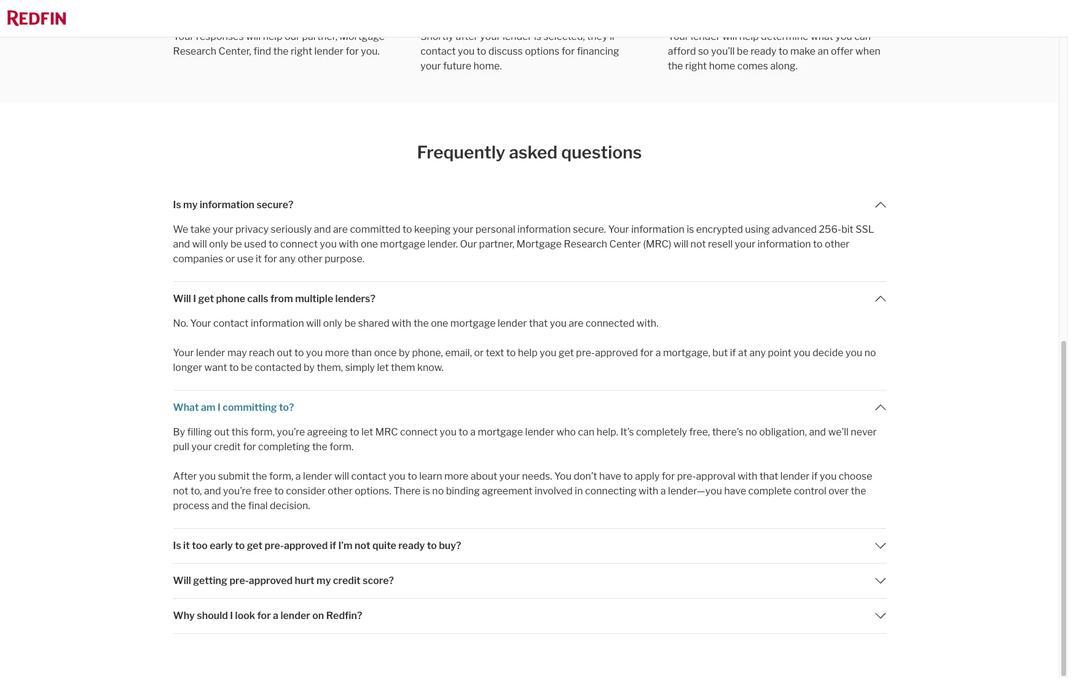 Task type: describe. For each thing, give the bounding box(es) containing it.
your inside we take your privacy seriously and are committed to keeping your personal information secure. your information is encrypted using advanced 256-bit ssl and will only be used to connect you with one mortgage lender. our partner, mortgage research center (mrc) will not resell your information to other companies or use it for any other purpose.
[[609, 224, 629, 235]]

0 horizontal spatial contact
[[213, 318, 249, 329]]

after
[[173, 471, 197, 482]]

if inside 'dropdown button'
[[330, 540, 336, 552]]

be inside your lender may reach out to you more than once by phone, email, or text to help you get pre-approved for a mortgage, but if at any point you decide you no longer want to be contacted by them, simply let them know.
[[241, 362, 253, 374]]

we take your privacy seriously and are committed to keeping your personal information secure. your information is encrypted using advanced 256-bit ssl and will only be used to connect you with one mortgage lender. our partner, mortgage research center (mrc) will not resell your information to other companies or use it for any other purpose.
[[173, 224, 875, 265]]

for inside we take your privacy seriously and are committed to keeping your personal information secure. your information is encrypted using advanced 256-bit ssl and will only be used to connect you with one mortgage lender. our partner, mortgage research center (mrc) will not resell your information to other companies or use it for any other purpose.
[[264, 253, 277, 265]]

bit
[[842, 224, 854, 235]]

mrc
[[375, 426, 398, 438]]

you
[[555, 471, 572, 482]]

may
[[227, 347, 247, 359]]

by filling out this form, you're agreeing to let mrc connect you to a mortgage lender who can help. it's completely free, there's no obligation, and we'll never pull your credit for completing the form.
[[173, 426, 877, 453]]

offer
[[831, 45, 854, 57]]

will down multiple
[[306, 318, 321, 329]]

lender inside your lender will help determine what you can afford so you'll be ready to make an offer when the right home comes along.
[[691, 31, 721, 42]]

for you.
[[346, 45, 380, 57]]

look
[[235, 610, 255, 622]]

your inside after you submit the form, a lender will contact you to learn more about your needs. you don't have to apply for pre-approval with that lender if you choose not to, and you're free to consider other options. there is no binding agreement involved in connecting with a lender—you have complete control over the process and the final decision.
[[500, 471, 520, 482]]

text
[[486, 347, 504, 359]]

i'm
[[338, 540, 353, 552]]

them know.
[[391, 362, 444, 374]]

to down the 256-
[[813, 238, 823, 250]]

no inside by filling out this form, you're agreeing to let mrc connect you to a mortgage lender who can help. it's completely free, there's no obligation, and we'll never pull your credit for completing the form.
[[746, 426, 758, 438]]

a inside dropdown button
[[273, 610, 279, 622]]

your down shortly
[[421, 60, 441, 72]]

will getting pre-approved hurt my credit score? button
[[173, 564, 886, 599]]

use
[[237, 253, 254, 265]]

and up the other purpose. on the top
[[314, 224, 331, 235]]

you down will i get phone calls from multiple lenders? dropdown button
[[550, 318, 567, 329]]

final decision.
[[248, 500, 310, 512]]

will getting pre-approved hurt my credit score?
[[173, 575, 394, 587]]

by
[[173, 426, 185, 438]]

and inside by filling out this form, you're agreeing to let mrc connect you to a mortgage lender who can help. it's completely free, there's no obligation, and we'll never pull your credit for completing the form.
[[809, 426, 827, 438]]

your lender will help determine what you can afford so you'll be ready to make an offer when the right home comes along.
[[668, 31, 881, 72]]

that inside after you submit the form, a lender will contact you to learn more about your needs. you don't have to apply for pre-approval with that lender if you choose not to, and you're free to consider other options. there is no binding agreement involved in connecting with a lender—you have complete control over the process and the final decision.
[[760, 471, 779, 482]]

used
[[244, 238, 267, 250]]

1 horizontal spatial have
[[725, 485, 747, 497]]

shared
[[358, 318, 390, 329]]

no inside after you submit the form, a lender will contact you to learn more about your needs. you don't have to apply for pre-approval with that lender if you choose not to, and you're free to consider other options. there is no binding agreement involved in connecting with a lender—you have complete control over the process and the final decision.
[[432, 485, 444, 497]]

complete
[[749, 485, 792, 497]]

free
[[253, 485, 272, 497]]

for inside your lender may reach out to you more than once by phone, email, or text to help you get pre-approved for a mortgage, but if at any point you decide you no longer want to be contacted by them, simply let them know.
[[641, 347, 654, 359]]

a up "consider" at left
[[296, 471, 301, 482]]

encrypted
[[697, 224, 743, 235]]

process
[[173, 500, 210, 512]]

the up "phone,"
[[414, 318, 429, 329]]

your up discuss
[[480, 31, 501, 42]]

research inside we take your privacy seriously and are committed to keeping your personal information secure. your information is encrypted using advanced 256-bit ssl and will only be used to connect you with one mortgage lender. our partner, mortgage research center (mrc) will not resell your information to other companies or use it for any other purpose.
[[564, 238, 608, 250]]

right inside your lender will help determine what you can afford so you'll be ready to make an offer when the right home comes along.
[[686, 60, 707, 72]]

not inside 'dropdown button'
[[355, 540, 371, 552]]

consider
[[286, 485, 326, 497]]

you inside your lender will help determine what you can afford so you'll be ready to make an offer when the right home comes along.
[[836, 31, 853, 42]]

you up over
[[820, 471, 837, 482]]

form, for this
[[251, 426, 275, 438]]

your for lender
[[173, 31, 194, 42]]

once
[[374, 347, 397, 359]]

lenders?
[[335, 293, 376, 305]]

is my information secure? button
[[173, 188, 886, 222]]

want
[[205, 362, 227, 374]]

contact inside after you submit the form, a lender will contact you to learn more about your needs. you don't have to apply for pre-approval with that lender if you choose not to, and you're free to consider other options. there is no binding agreement involved in connecting with a lender—you have complete control over the process and the final decision.
[[351, 471, 387, 482]]

afford
[[668, 45, 696, 57]]

home
[[709, 60, 736, 72]]

your down using
[[735, 238, 756, 250]]

reach
[[249, 347, 275, 359]]

options.
[[355, 485, 392, 497]]

point
[[768, 347, 792, 359]]

the down "choose"
[[851, 485, 867, 497]]

credit inside dropdown button
[[333, 575, 361, 587]]

will inside the your responses will help our partner, mortgage research center, find the right lender for you.
[[246, 31, 261, 42]]

involved
[[535, 485, 573, 497]]

companies
[[173, 253, 223, 265]]

let inside your lender may reach out to you more than once by phone, email, or text to help you get pre-approved for a mortgage, but if at any point you decide you no longer want to be contacted by them, simply let them know.
[[377, 362, 389, 374]]

you right decide on the right of the page
[[846, 347, 863, 359]]

you up them,
[[306, 347, 323, 359]]

obligation,
[[760, 426, 807, 438]]

but
[[713, 347, 728, 359]]

your inside by filling out this form, you're agreeing to let mrc connect you to a mortgage lender who can help. it's completely free, there's no obligation, and we'll never pull your credit for completing the form.
[[191, 441, 212, 453]]

seriously
[[271, 224, 312, 235]]

selected,
[[544, 31, 585, 42]]

0 vertical spatial have
[[600, 471, 622, 482]]

the inside your lender will help determine what you can afford so you'll be ready to make an offer when the right home comes along.
[[668, 60, 684, 72]]

information down is my information secure? dropdown button
[[518, 224, 571, 235]]

get inside 'dropdown button'
[[247, 540, 263, 552]]

let inside by filling out this form, you're agreeing to let mrc connect you to a mortgage lender who can help. it's completely free, there's no obligation, and we'll never pull your credit for completing the form.
[[362, 426, 373, 438]]

partner, inside the your responses will help our partner, mortgage research center, find the right lender for you.
[[302, 31, 338, 42]]

be left the shared
[[345, 318, 356, 329]]

mortgage inside by filling out this form, you're agreeing to let mrc connect you to a mortgage lender who can help. it's completely free, there's no obligation, and we'll never pull your credit for completing the form.
[[478, 426, 523, 438]]

so
[[698, 45, 709, 57]]

no inside your lender may reach out to you more than once by phone, email, or text to help you get pre-approved for a mortgage, but if at any point you decide you no longer want to be contacted by them, simply let them know.
[[865, 347, 877, 359]]

to,
[[191, 485, 202, 497]]

submit
[[218, 471, 250, 482]]

with up the complete
[[738, 471, 758, 482]]

to left keeping
[[403, 224, 412, 235]]

you up there
[[389, 471, 406, 482]]

to right text
[[506, 347, 516, 359]]

will i get phone calls from multiple lenders?
[[173, 293, 376, 305]]

to up there
[[408, 471, 417, 482]]

there's
[[713, 426, 744, 438]]

and down we
[[173, 238, 190, 250]]

1 vertical spatial by
[[304, 362, 315, 374]]

contacted
[[255, 362, 302, 374]]

why should i look for a lender on redfin? button
[[173, 599, 886, 634]]

who
[[557, 426, 576, 438]]

filling
[[187, 426, 212, 438]]

any inside your lender may reach out to you more than once by phone, email, or text to help you get pre-approved for a mortgage, but if at any point you decide you no longer want to be contacted by them, simply let them know.
[[750, 347, 766, 359]]

i for should
[[230, 610, 233, 622]]

your for email,
[[173, 347, 194, 359]]

control
[[794, 485, 827, 497]]

to down may on the bottom of page
[[229, 362, 239, 374]]

will down take
[[192, 238, 207, 250]]

will for will i get phone calls from multiple lenders?
[[173, 293, 191, 305]]

to?
[[279, 402, 294, 414]]

you right point
[[794, 347, 811, 359]]

from
[[271, 293, 293, 305]]

never
[[851, 426, 877, 438]]

will inside after you submit the form, a lender will contact you to learn more about your needs. you don't have to apply for pre-approval with that lender if you choose not to, and you're free to consider other options. there is no binding agreement involved in connecting with a lender—you have complete control over the process and the final decision.
[[334, 471, 349, 482]]

not inside after you submit the form, a lender will contact you to learn more about your needs. you don't have to apply for pre-approval with that lender if you choose not to, and you're free to consider other options. there is no binding agreement involved in connecting with a lender—you have complete control over the process and the final decision.
[[173, 485, 188, 497]]

pre- inside dropdown button
[[230, 575, 249, 587]]

this
[[232, 426, 249, 438]]

your responses will help our partner, mortgage research center, find the right lender for you.
[[173, 31, 385, 57]]

completely
[[636, 426, 687, 438]]

over
[[829, 485, 849, 497]]

to right early
[[235, 540, 245, 552]]

what am i committing to?
[[173, 402, 294, 414]]

responses
[[196, 31, 244, 42]]

to up 'final decision.'
[[274, 485, 284, 497]]

keeping
[[414, 224, 451, 235]]

with down apply
[[639, 485, 659, 497]]

be inside your lender will help determine what you can afford so you'll be ready to make an offer when the right home comes along.
[[737, 45, 749, 57]]

you up to,
[[199, 471, 216, 482]]

we'll
[[829, 426, 849, 438]]

completing
[[258, 441, 310, 453]]

frequently
[[417, 142, 506, 163]]

0 vertical spatial by
[[399, 347, 410, 359]]

lender up control
[[781, 471, 810, 482]]

getting
[[193, 575, 228, 587]]

information down advanced
[[758, 238, 811, 250]]

contact inside shortly after your lender is selected, they'll contact you to discuss options for financing your future home.
[[421, 45, 456, 57]]

for inside after you submit the form, a lender will contact you to learn more about your needs. you don't have to apply for pre-approval with that lender if you choose not to, and you're free to consider other options. there is no binding agreement involved in connecting with a lender—you have complete control over the process and the final decision.
[[662, 471, 675, 482]]

you inside by filling out this form, you're agreeing to let mrc connect you to a mortgage lender who can help. it's completely free, there's no obligation, and we'll never pull your credit for completing the form.
[[440, 426, 457, 438]]

1 vertical spatial my
[[317, 575, 331, 587]]

about
[[471, 471, 498, 482]]

the form.
[[312, 441, 354, 453]]

get inside your lender may reach out to you more than once by phone, email, or text to help you get pre-approved for a mortgage, but if at any point you decide you no longer want to be contacted by them, simply let them know.
[[559, 347, 574, 359]]

an
[[818, 45, 829, 57]]

ready for quite
[[399, 540, 425, 552]]

free,
[[690, 426, 710, 438]]

to left buy?
[[427, 540, 437, 552]]

and right to,
[[204, 485, 221, 497]]

find
[[254, 45, 271, 57]]

multiple
[[295, 293, 333, 305]]

1 vertical spatial are
[[569, 318, 584, 329]]

to right the 'used'
[[269, 238, 278, 250]]

can inside by filling out this form, you're agreeing to let mrc connect you to a mortgage lender who can help. it's completely free, there's no obligation, and we'll never pull your credit for completing the form.
[[578, 426, 595, 438]]

pre- inside your lender may reach out to you more than once by phone, email, or text to help you get pre-approved for a mortgage, but if at any point you decide you no longer want to be contacted by them, simply let them know.
[[576, 347, 595, 359]]

out inside your lender may reach out to you more than once by phone, email, or text to help you get pre-approved for a mortgage, but if at any point you decide you no longer want to be contacted by them, simply let them know.
[[277, 347, 292, 359]]

the down submit
[[231, 500, 246, 512]]

it's
[[621, 426, 634, 438]]

binding
[[446, 485, 480, 497]]

to up contacted
[[295, 347, 304, 359]]

out inside by filling out this form, you're agreeing to let mrc connect you to a mortgage lender who can help. it's completely free, there's no obligation, and we'll never pull your credit for completing the form.
[[214, 426, 230, 438]]

connect inside we take your privacy seriously and are committed to keeping your personal information secure. your information is encrypted using advanced 256-bit ssl and will only be used to connect you with one mortgage lender. our partner, mortgage research center (mrc) will not resell your information to other companies or use it for any other purpose.
[[280, 238, 318, 250]]

lender inside your lender may reach out to you more than once by phone, email, or text to help you get pre-approved for a mortgage, but if at any point you decide you no longer want to be contacted by them, simply let them know.
[[196, 347, 225, 359]]

pre- inside 'dropdown button'
[[265, 540, 284, 552]]

to left apply
[[624, 471, 633, 482]]

will right (mrc)
[[674, 238, 689, 250]]

phone
[[216, 293, 245, 305]]

score?
[[363, 575, 394, 587]]



Task type: locate. For each thing, give the bounding box(es) containing it.
or inside we take your privacy seriously and are committed to keeping your personal information secure. your information is encrypted using advanced 256-bit ssl and will only be used to connect you with one mortgage lender. our partner, mortgage research center (mrc) will not resell your information to other companies or use it for any other purpose.
[[225, 253, 235, 265]]

0 horizontal spatial only
[[209, 238, 228, 250]]

mortgage down what am i committing to? dropdown button
[[478, 426, 523, 438]]

credit down the this
[[214, 441, 241, 453]]

you right text
[[540, 347, 557, 359]]

help inside the your responses will help our partner, mortgage research center, find the right lender for you.
[[263, 31, 283, 42]]

if left i'm
[[330, 540, 336, 552]]

a up about
[[471, 426, 476, 438]]

2 vertical spatial mortgage
[[478, 426, 523, 438]]

0 horizontal spatial is
[[423, 485, 430, 497]]

approved inside your lender may reach out to you more than once by phone, email, or text to help you get pre-approved for a mortgage, but if at any point you decide you no longer want to be contacted by them, simply let them know.
[[595, 347, 638, 359]]

1 vertical spatial get
[[559, 347, 574, 359]]

lender—you
[[668, 485, 723, 497]]

make
[[791, 45, 816, 57]]

future home.
[[443, 60, 502, 72]]

1 vertical spatial you're
[[223, 485, 251, 497]]

help right text
[[518, 347, 538, 359]]

right down "our"
[[291, 45, 312, 57]]

advanced
[[772, 224, 817, 235]]

no. your contact information will only be shared with the one mortgage lender that you are connected with.
[[173, 318, 659, 329]]

0 vertical spatial it
[[256, 253, 262, 265]]

0 horizontal spatial connect
[[280, 238, 318, 250]]

lender inside the your responses will help our partner, mortgage research center, find the right lender for you.
[[315, 45, 344, 57]]

partner, inside we take your privacy seriously and are committed to keeping your personal information secure. your information is encrypted using advanced 256-bit ssl and will only be used to connect you with one mortgage lender. our partner, mortgage research center (mrc) will not resell your information to other companies or use it for any other purpose.
[[479, 238, 515, 250]]

what am i committing to? button
[[173, 391, 886, 425]]

0 vertical spatial research
[[173, 45, 217, 57]]

1 horizontal spatial can
[[855, 31, 871, 42]]

2 horizontal spatial i
[[230, 610, 233, 622]]

0 vertical spatial that
[[529, 318, 548, 329]]

0 vertical spatial mortgage
[[340, 31, 385, 42]]

ready right quite at the bottom of the page
[[399, 540, 425, 552]]

your up longer
[[173, 347, 194, 359]]

for down the 'used'
[[264, 253, 277, 265]]

connect right mrc
[[400, 426, 438, 438]]

1 horizontal spatial i
[[218, 402, 221, 414]]

1 horizontal spatial by
[[399, 347, 410, 359]]

contact down phone in the top left of the page
[[213, 318, 249, 329]]

1 horizontal spatial connect
[[400, 426, 438, 438]]

you inside we take your privacy seriously and are committed to keeping your personal information secure. your information is encrypted using advanced 256-bit ssl and will only be used to connect you with one mortgage lender. our partner, mortgage research center (mrc) will not resell your information to other companies or use it for any other purpose.
[[320, 238, 337, 250]]

pre- inside after you submit the form, a lender will contact you to learn more about your needs. you don't have to apply for pre-approval with that lender if you choose not to, and you're free to consider other options. there is no binding agreement involved in connecting with a lender—you have complete control over the process and the final decision.
[[677, 471, 696, 482]]

0 horizontal spatial mortgage
[[340, 31, 385, 42]]

let left mrc
[[362, 426, 373, 438]]

will for will getting pre-approved hurt my credit score?
[[173, 575, 191, 587]]

1 vertical spatial one
[[431, 318, 448, 329]]

form, for the
[[269, 471, 294, 482]]

0 horizontal spatial my
[[183, 199, 198, 211]]

other down the 256-
[[825, 238, 850, 250]]

get
[[198, 293, 214, 305], [559, 347, 574, 359], [247, 540, 263, 552]]

other inside we take your privacy seriously and are committed to keeping your personal information secure. your information is encrypted using advanced 256-bit ssl and will only be used to connect you with one mortgage lender. our partner, mortgage research center (mrc) will not resell your information to other companies or use it for any other purpose.
[[825, 238, 850, 250]]

is left encrypted
[[687, 224, 694, 235]]

is inside after you submit the form, a lender will contact you to learn more about your needs. you don't have to apply for pre-approval with that lender if you choose not to, and you're free to consider other options. there is no binding agreement involved in connecting with a lender—you have complete control over the process and the final decision.
[[423, 485, 430, 497]]

0 horizontal spatial no
[[432, 485, 444, 497]]

your down filling
[[191, 441, 212, 453]]

simply
[[345, 362, 375, 374]]

connect
[[280, 238, 318, 250], [400, 426, 438, 438]]

information down will i get phone calls from multiple lenders?
[[251, 318, 304, 329]]

1 vertical spatial not
[[173, 485, 188, 497]]

partner, down personal
[[479, 238, 515, 250]]

more up binding in the bottom of the page
[[445, 471, 469, 482]]

1 horizontal spatial get
[[247, 540, 263, 552]]

no.
[[173, 318, 188, 329]]

1 vertical spatial is
[[687, 224, 694, 235]]

1 vertical spatial will
[[173, 575, 191, 587]]

1 vertical spatial right
[[686, 60, 707, 72]]

apply
[[635, 471, 660, 482]]

shortly
[[421, 31, 454, 42]]

1 vertical spatial it
[[183, 540, 190, 552]]

for inside shortly after your lender is selected, they'll contact you to discuss options for financing your future home.
[[562, 45, 575, 57]]

connected with.
[[586, 318, 659, 329]]

the inside the your responses will help our partner, mortgage research center, find the right lender for you.
[[273, 45, 289, 57]]

only inside we take your privacy seriously and are committed to keeping your personal information secure. your information is encrypted using advanced 256-bit ssl and will only be used to connect you with one mortgage lender. our partner, mortgage research center (mrc) will not resell your information to other companies or use it for any other purpose.
[[209, 238, 228, 250]]

after
[[456, 31, 478, 42]]

to up the form.
[[350, 426, 359, 438]]

more up them,
[[325, 347, 349, 359]]

more
[[325, 347, 349, 359], [445, 471, 469, 482]]

committing
[[223, 402, 277, 414]]

1 vertical spatial contact
[[213, 318, 249, 329]]

connect down seriously
[[280, 238, 318, 250]]

pull
[[173, 441, 189, 453]]

no
[[865, 347, 877, 359], [746, 426, 758, 438], [432, 485, 444, 497]]

0 horizontal spatial not
[[173, 485, 188, 497]]

i for am
[[218, 402, 221, 414]]

decide
[[813, 347, 844, 359]]

will inside your lender will help determine what you can afford so you'll be ready to make an offer when the right home comes along.
[[723, 31, 738, 42]]

credit inside by filling out this form, you're agreeing to let mrc connect you to a mortgage lender who can help. it's completely free, there's no obligation, and we'll never pull your credit for completing the form.
[[214, 441, 241, 453]]

a inside your lender may reach out to you more than once by phone, email, or text to help you get pre-approved for a mortgage, but if at any point you decide you no longer want to be contacted by them, simply let them know.
[[656, 347, 661, 359]]

other inside after you submit the form, a lender will contact you to learn more about your needs. you don't have to apply for pre-approval with that lender if you choose not to, and you're free to consider other options. there is no binding agreement involved in connecting with a lender—you have complete control over the process and the final decision.
[[328, 485, 353, 497]]

other
[[825, 238, 850, 250], [328, 485, 353, 497]]

ready for be
[[751, 45, 777, 57]]

0 horizontal spatial get
[[198, 293, 214, 305]]

frequently asked questions
[[417, 142, 642, 163]]

approved inside dropdown button
[[249, 575, 293, 587]]

1 vertical spatial other
[[328, 485, 353, 497]]

you're up completing
[[277, 426, 305, 438]]

that down will i get phone calls from multiple lenders? dropdown button
[[529, 318, 548, 329]]

0 vertical spatial no
[[865, 347, 877, 359]]

approved inside 'dropdown button'
[[284, 540, 328, 552]]

help for determine
[[740, 31, 759, 42]]

1 horizontal spatial contact
[[351, 471, 387, 482]]

no right there's in the right bottom of the page
[[746, 426, 758, 438]]

will down the form.
[[334, 471, 349, 482]]

shortly after your lender is selected, they'll contact you to discuss options for financing your future home.
[[421, 31, 620, 72]]

0 horizontal spatial more
[[325, 347, 349, 359]]

1 horizontal spatial one
[[431, 318, 448, 329]]

should
[[197, 610, 228, 622]]

is for is it too early to get pre-approved if i'm not quite ready to buy?
[[173, 540, 181, 552]]

with up the other purpose. on the top
[[339, 238, 359, 250]]

mortgage,
[[663, 347, 711, 359]]

0 vertical spatial you're
[[277, 426, 305, 438]]

can right who
[[578, 426, 595, 438]]

center
[[610, 238, 641, 250]]

help
[[263, 31, 283, 42], [740, 31, 759, 42], [518, 347, 538, 359]]

on
[[313, 610, 324, 622]]

0 horizontal spatial it
[[183, 540, 190, 552]]

have up connecting
[[600, 471, 622, 482]]

1 vertical spatial credit
[[333, 575, 361, 587]]

i right am
[[218, 402, 221, 414]]

research
[[173, 45, 217, 57], [564, 238, 608, 250]]

2 vertical spatial not
[[355, 540, 371, 552]]

for right look
[[257, 610, 271, 622]]

with right the shared
[[392, 318, 412, 329]]

you're inside after you submit the form, a lender will contact you to learn more about your needs. you don't have to apply for pre-approval with that lender if you choose not to, and you're free to consider other options. there is no binding agreement involved in connecting with a lender—you have complete control over the process and the final decision.
[[223, 485, 251, 497]]

right inside the your responses will help our partner, mortgage research center, find the right lender for you.
[[291, 45, 312, 57]]

if up control
[[812, 471, 818, 482]]

0 horizontal spatial you're
[[223, 485, 251, 497]]

1 vertical spatial can
[[578, 426, 595, 438]]

information inside dropdown button
[[200, 199, 255, 211]]

or inside your lender may reach out to you more than once by phone, email, or text to help you get pre-approved for a mortgage, but if at any point you decide you no longer want to be contacted by them, simply let them know.
[[474, 347, 484, 359]]

center,
[[219, 45, 251, 57]]

1 horizontal spatial any
[[750, 347, 766, 359]]

and
[[314, 224, 331, 235], [173, 238, 190, 250], [809, 426, 827, 438], [204, 485, 221, 497], [212, 500, 229, 512]]

after you submit the form, a lender will contact you to learn more about your needs. you don't have to apply for pre-approval with that lender if you choose not to, and you're free to consider other options. there is no binding agreement involved in connecting with a lender—you have complete control over the process and the final decision.
[[173, 471, 873, 512]]

1 horizontal spatial mortgage
[[517, 238, 562, 250]]

2 horizontal spatial contact
[[421, 45, 456, 57]]

0 horizontal spatial if
[[330, 540, 336, 552]]

2 vertical spatial is
[[423, 485, 430, 497]]

information up (mrc)
[[632, 224, 685, 235]]

2 vertical spatial approved
[[249, 575, 293, 587]]

ssl
[[856, 224, 875, 235]]

1 horizontal spatial help
[[518, 347, 538, 359]]

a left mortgage,
[[656, 347, 661, 359]]

0 horizontal spatial ready
[[399, 540, 425, 552]]

it inside we take your privacy seriously and are committed to keeping your personal information secure. your information is encrypted using advanced 256-bit ssl and will only be used to connect you with one mortgage lender. our partner, mortgage research center (mrc) will not resell your information to other companies or use it for any other purpose.
[[256, 253, 262, 265]]

is inside 'dropdown button'
[[173, 540, 181, 552]]

lender down what am i committing to? dropdown button
[[525, 426, 555, 438]]

right
[[291, 45, 312, 57], [686, 60, 707, 72]]

will left getting
[[173, 575, 191, 587]]

1 vertical spatial connect
[[400, 426, 438, 438]]

0 vertical spatial is
[[173, 199, 181, 211]]

2 horizontal spatial if
[[812, 471, 818, 482]]

help up comes along. on the top right
[[740, 31, 759, 42]]

1 horizontal spatial more
[[445, 471, 469, 482]]

for
[[562, 45, 575, 57], [264, 253, 277, 265], [641, 347, 654, 359], [243, 441, 256, 453], [662, 471, 675, 482], [257, 610, 271, 622]]

0 vertical spatial will
[[173, 293, 191, 305]]

0 horizontal spatial can
[[578, 426, 595, 438]]

0 horizontal spatial have
[[600, 471, 622, 482]]

lender up "consider" at left
[[303, 471, 332, 482]]

not inside we take your privacy seriously and are committed to keeping your personal information secure. your information is encrypted using advanced 256-bit ssl and will only be used to connect you with one mortgage lender. our partner, mortgage research center (mrc) will not resell your information to other companies or use it for any other purpose.
[[691, 238, 706, 250]]

is inside we take your privacy seriously and are committed to keeping your personal information secure. your information is encrypted using advanced 256-bit ssl and will only be used to connect you with one mortgage lender. our partner, mortgage research center (mrc) will not resell your information to other companies or use it for any other purpose.
[[687, 224, 694, 235]]

to up binding in the bottom of the page
[[459, 426, 468, 438]]

learn
[[420, 471, 442, 482]]

2 horizontal spatial is
[[687, 224, 694, 235]]

your
[[480, 31, 501, 42], [421, 60, 441, 72], [213, 224, 233, 235], [453, 224, 474, 235], [735, 238, 756, 250], [191, 441, 212, 453], [500, 471, 520, 482]]

connecting
[[585, 485, 637, 497]]

right down so
[[686, 60, 707, 72]]

mortgage inside we take your privacy seriously and are committed to keeping your personal information secure. your information is encrypted using advanced 256-bit ssl and will only be used to connect you with one mortgage lender. our partner, mortgage research center (mrc) will not resell your information to other companies or use it for any other purpose.
[[380, 238, 426, 250]]

by right once
[[399, 347, 410, 359]]

1 vertical spatial research
[[564, 238, 608, 250]]

early
[[210, 540, 233, 552]]

determine
[[761, 31, 809, 42]]

the right find
[[273, 45, 289, 57]]

research down responses
[[173, 45, 217, 57]]

my up we
[[183, 199, 198, 211]]

1 vertical spatial ready
[[399, 540, 425, 552]]

is it too early to get pre-approved if i'm not quite ready to buy?
[[173, 540, 462, 552]]

a inside by filling out this form, you're agreeing to let mrc connect you to a mortgage lender who can help. it's completely free, there's no obligation, and we'll never pull your credit for completing the form.
[[471, 426, 476, 438]]

0 vertical spatial more
[[325, 347, 349, 359]]

1 vertical spatial partner,
[[479, 238, 515, 250]]

is inside shortly after your lender is selected, they'll contact you to discuss options for financing your future home.
[[534, 31, 542, 42]]

resell
[[708, 238, 733, 250]]

your right take
[[213, 224, 233, 235]]

connect inside by filling out this form, you're agreeing to let mrc connect you to a mortgage lender who can help. it's completely free, there's no obligation, and we'll never pull your credit for completing the form.
[[400, 426, 438, 438]]

be inside we take your privacy seriously and are committed to keeping your personal information secure. your information is encrypted using advanced 256-bit ssl and will only be used to connect you with one mortgage lender. our partner, mortgage research center (mrc) will not resell your information to other companies or use it for any other purpose.
[[231, 238, 242, 250]]

you up the other purpose. on the top
[[320, 238, 337, 250]]

0 vertical spatial my
[[183, 199, 198, 211]]

your inside your lender will help determine what you can afford so you'll be ready to make an offer when the right home comes along.
[[668, 31, 689, 42]]

only
[[209, 238, 228, 250], [323, 318, 343, 329]]

contact down shortly
[[421, 45, 456, 57]]

2 horizontal spatial no
[[865, 347, 877, 359]]

lender inside by filling out this form, you're agreeing to let mrc connect you to a mortgage lender who can help. it's completely free, there's no obligation, and we'll never pull your credit for completing the form.
[[525, 426, 555, 438]]

0 vertical spatial or
[[225, 253, 235, 265]]

our
[[460, 238, 477, 250]]

0 vertical spatial one
[[361, 238, 378, 250]]

are inside we take your privacy seriously and are committed to keeping your personal information secure. your information is encrypted using advanced 256-bit ssl and will only be used to connect you with one mortgage lender. our partner, mortgage research center (mrc) will not resell your information to other companies or use it for any other purpose.
[[333, 224, 348, 235]]

to down determine
[[779, 45, 789, 57]]

you
[[836, 31, 853, 42], [458, 45, 475, 57], [320, 238, 337, 250], [550, 318, 567, 329], [306, 347, 323, 359], [540, 347, 557, 359], [794, 347, 811, 359], [846, 347, 863, 359], [440, 426, 457, 438], [199, 471, 216, 482], [389, 471, 406, 482], [820, 471, 837, 482]]

take
[[191, 224, 211, 235]]

not left resell
[[691, 238, 706, 250]]

2 horizontal spatial help
[[740, 31, 759, 42]]

am
[[201, 402, 216, 414]]

pre- right getting
[[230, 575, 249, 587]]

ready up comes along. on the top right
[[751, 45, 777, 57]]

mortgage up the email,
[[451, 318, 496, 329]]

mortgage
[[340, 31, 385, 42], [517, 238, 562, 250]]

1 vertical spatial approved
[[284, 540, 328, 552]]

my
[[183, 199, 198, 211], [317, 575, 331, 587]]

needs.
[[522, 471, 553, 482]]

to inside your lender will help determine what you can afford so you'll be ready to make an offer when the right home comes along.
[[779, 45, 789, 57]]

comes along.
[[738, 60, 798, 72]]

questions
[[561, 142, 642, 163]]

0 vertical spatial credit
[[214, 441, 241, 453]]

other left options.
[[328, 485, 353, 497]]

buy?
[[439, 540, 462, 552]]

mortgage down is my information secure? dropdown button
[[517, 238, 562, 250]]

0 vertical spatial form,
[[251, 426, 275, 438]]

with inside we take your privacy seriously and are committed to keeping your personal information secure. your information is encrypted using advanced 256-bit ssl and will only be used to connect you with one mortgage lender. our partner, mortgage research center (mrc) will not resell your information to other companies or use it for any other purpose.
[[339, 238, 359, 250]]

0 horizontal spatial other
[[328, 485, 353, 497]]

any
[[279, 253, 296, 265], [750, 347, 766, 359]]

it inside "is it too early to get pre-approved if i'm not quite ready to buy?" 'dropdown button'
[[183, 540, 190, 552]]

help for our
[[263, 31, 283, 42]]

longer
[[173, 362, 202, 374]]

to inside shortly after your lender is selected, they'll contact you to discuss options for financing your future home.
[[477, 45, 487, 57]]

1 horizontal spatial my
[[317, 575, 331, 587]]

mortgage inside the your responses will help our partner, mortgage research center, find the right lender for you.
[[340, 31, 385, 42]]

quite
[[373, 540, 397, 552]]

you're inside by filling out this form, you're agreeing to let mrc connect you to a mortgage lender who can help. it's completely free, there's no obligation, and we'll never pull your credit for completing the form.
[[277, 426, 305, 438]]

1 horizontal spatial only
[[323, 318, 343, 329]]

the down afford
[[668, 60, 684, 72]]

(mrc)
[[643, 238, 672, 250]]

if left at
[[730, 347, 736, 359]]

0 vertical spatial not
[[691, 238, 706, 250]]

is left the too
[[173, 540, 181, 552]]

why should i look for a lender on redfin?
[[173, 610, 362, 622]]

is up we
[[173, 199, 181, 211]]

it left the too
[[183, 540, 190, 552]]

any down seriously
[[279, 253, 296, 265]]

form,
[[251, 426, 275, 438], [269, 471, 294, 482]]

your up the our
[[453, 224, 474, 235]]

information
[[200, 199, 255, 211], [518, 224, 571, 235], [632, 224, 685, 235], [758, 238, 811, 250], [251, 318, 304, 329]]

your up center
[[609, 224, 629, 235]]

0 vertical spatial connect
[[280, 238, 318, 250]]

that up the complete
[[760, 471, 779, 482]]

my right hurt
[[317, 575, 331, 587]]

you down after
[[458, 45, 475, 57]]

no right decide on the right of the page
[[865, 347, 877, 359]]

is for is my information secure?
[[173, 199, 181, 211]]

a left lender—you
[[661, 485, 666, 497]]

asked
[[509, 142, 558, 163]]

is inside dropdown button
[[173, 199, 181, 211]]

2 vertical spatial contact
[[351, 471, 387, 482]]

is down learn
[[423, 485, 430, 497]]

for inside by filling out this form, you're agreeing to let mrc connect you to a mortgage lender who can help. it's completely free, there's no obligation, and we'll never pull your credit for completing the form.
[[243, 441, 256, 453]]

approved left hurt
[[249, 575, 293, 587]]

0 horizontal spatial one
[[361, 238, 378, 250]]

1 vertical spatial let
[[362, 426, 373, 438]]

you up offer
[[836, 31, 853, 42]]

0 vertical spatial get
[[198, 293, 214, 305]]

0 vertical spatial can
[[855, 31, 871, 42]]

0 horizontal spatial research
[[173, 45, 217, 57]]

partner,
[[302, 31, 338, 42], [479, 238, 515, 250]]

2 vertical spatial no
[[432, 485, 444, 497]]

it
[[256, 253, 262, 265], [183, 540, 190, 552]]

approved down connected with.
[[595, 347, 638, 359]]

privacy
[[236, 224, 269, 235]]

lender left on
[[281, 610, 310, 622]]

form, inside by filling out this form, you're agreeing to let mrc connect you to a mortgage lender who can help. it's completely free, there's no obligation, and we'll never pull your credit for completing the form.
[[251, 426, 275, 438]]

1 horizontal spatial right
[[686, 60, 707, 72]]

email,
[[445, 347, 472, 359]]

no down learn
[[432, 485, 444, 497]]

1 horizontal spatial no
[[746, 426, 758, 438]]

don't
[[574, 471, 597, 482]]

partner, right "our"
[[302, 31, 338, 42]]

lender inside shortly after your lender is selected, they'll contact you to discuss options for financing your future home.
[[503, 31, 532, 42]]

0 horizontal spatial are
[[333, 224, 348, 235]]

1 will from the top
[[173, 293, 191, 305]]

1 horizontal spatial other
[[825, 238, 850, 250]]

lender inside dropdown button
[[281, 610, 310, 622]]

research inside the your responses will help our partner, mortgage research center, find the right lender for you.
[[173, 45, 217, 57]]

2 will from the top
[[173, 575, 191, 587]]

your for ready
[[668, 31, 689, 42]]

is
[[534, 31, 542, 42], [687, 224, 694, 235], [423, 485, 430, 497]]

the up free
[[252, 471, 267, 482]]

0 horizontal spatial i
[[193, 293, 196, 305]]

2 horizontal spatial get
[[559, 347, 574, 359]]

get inside dropdown button
[[198, 293, 214, 305]]

one inside we take your privacy seriously and are committed to keeping your personal information secure. your information is encrypted using advanced 256-bit ssl and will only be used to connect you with one mortgage lender. our partner, mortgage research center (mrc) will not resell your information to other companies or use it for any other purpose.
[[361, 238, 378, 250]]

agreeing
[[307, 426, 348, 438]]

we
[[173, 224, 188, 235]]

what
[[811, 31, 834, 42]]

1 vertical spatial mortgage
[[451, 318, 496, 329]]

agreement
[[482, 485, 533, 497]]

redfin?
[[326, 610, 362, 622]]

0 horizontal spatial that
[[529, 318, 548, 329]]

ready inside your lender will help determine what you can afford so you'll be ready to make an offer when the right home comes along.
[[751, 45, 777, 57]]

2 vertical spatial i
[[230, 610, 233, 622]]

mortgage down committed
[[380, 238, 426, 250]]

any inside we take your privacy seriously and are committed to keeping your personal information secure. your information is encrypted using advanced 256-bit ssl and will only be used to connect you with one mortgage lender. our partner, mortgage research center (mrc) will not resell your information to other companies or use it for any other purpose.
[[279, 253, 296, 265]]

lender down will i get phone calls from multiple lenders? dropdown button
[[498, 318, 527, 329]]

your left responses
[[173, 31, 194, 42]]

than
[[351, 347, 372, 359]]

and right process
[[212, 500, 229, 512]]

0 horizontal spatial by
[[304, 362, 315, 374]]

for down connected with.
[[641, 347, 654, 359]]

form, inside after you submit the form, a lender will contact you to learn more about your needs. you don't have to apply for pre-approval with that lender if you choose not to, and you're free to consider other options. there is no binding agreement involved in connecting with a lender—you have complete control over the process and the final decision.
[[269, 471, 294, 482]]

them,
[[317, 362, 343, 374]]

your up afford
[[668, 31, 689, 42]]

0 vertical spatial i
[[193, 293, 196, 305]]

1 vertical spatial or
[[474, 347, 484, 359]]

1 horizontal spatial credit
[[333, 575, 361, 587]]

2 is from the top
[[173, 540, 181, 552]]

form, right the this
[[251, 426, 275, 438]]

if inside your lender may reach out to you more than once by phone, email, or text to help you get pre-approved for a mortgage, but if at any point you decide you no longer want to be contacted by them, simply let them know.
[[730, 347, 736, 359]]

your right no.
[[190, 318, 211, 329]]

1 horizontal spatial you're
[[277, 426, 305, 438]]

1 vertical spatial if
[[812, 471, 818, 482]]

more inside after you submit the form, a lender will contact you to learn more about your needs. you don't have to apply for pre-approval with that lender if you choose not to, and you're free to consider other options. there is no binding agreement involved in connecting with a lender—you have complete control over the process and the final decision.
[[445, 471, 469, 482]]

help inside your lender may reach out to you more than once by phone, email, or text to help you get pre-approved for a mortgage, but if at any point you decide you no longer want to be contacted by them, simply let them know.
[[518, 347, 538, 359]]

not
[[691, 238, 706, 250], [173, 485, 188, 497], [355, 540, 371, 552]]

if inside after you submit the form, a lender will contact you to learn more about your needs. you don't have to apply for pre-approval with that lender if you choose not to, and you're free to consider other options. there is no binding agreement involved in connecting with a lender—you have complete control over the process and the final decision.
[[812, 471, 818, 482]]

phone,
[[412, 347, 443, 359]]

options
[[525, 45, 560, 57]]

lender up so
[[691, 31, 721, 42]]

have
[[600, 471, 622, 482], [725, 485, 747, 497]]

out left the this
[[214, 426, 230, 438]]

for inside the why should i look for a lender on redfin? dropdown button
[[257, 610, 271, 622]]

can inside your lender will help determine what you can afford so you'll be ready to make an offer when the right home comes along.
[[855, 31, 871, 42]]

you inside shortly after your lender is selected, they'll contact you to discuss options for financing your future home.
[[458, 45, 475, 57]]

why
[[173, 610, 195, 622]]

1 vertical spatial only
[[323, 318, 343, 329]]

1 is from the top
[[173, 199, 181, 211]]

help inside your lender will help determine what you can afford so you'll be ready to make an offer when the right home comes along.
[[740, 31, 759, 42]]

will
[[246, 31, 261, 42], [723, 31, 738, 42], [192, 238, 207, 250], [674, 238, 689, 250], [306, 318, 321, 329], [334, 471, 349, 482]]

more inside your lender may reach out to you more than once by phone, email, or text to help you get pre-approved for a mortgage, but if at any point you decide you no longer want to be contacted by them, simply let them know.
[[325, 347, 349, 359]]

lender left 'for you.'
[[315, 45, 344, 57]]

financing
[[577, 45, 620, 57]]

mortgage inside we take your privacy seriously and are committed to keeping your personal information secure. your information is encrypted using advanced 256-bit ssl and will only be used to connect you with one mortgage lender. our partner, mortgage research center (mrc) will not resell your information to other companies or use it for any other purpose.
[[517, 238, 562, 250]]

0 vertical spatial ready
[[751, 45, 777, 57]]



Task type: vqa. For each thing, say whether or not it's contained in the screenshot.
leftmost connect
yes



